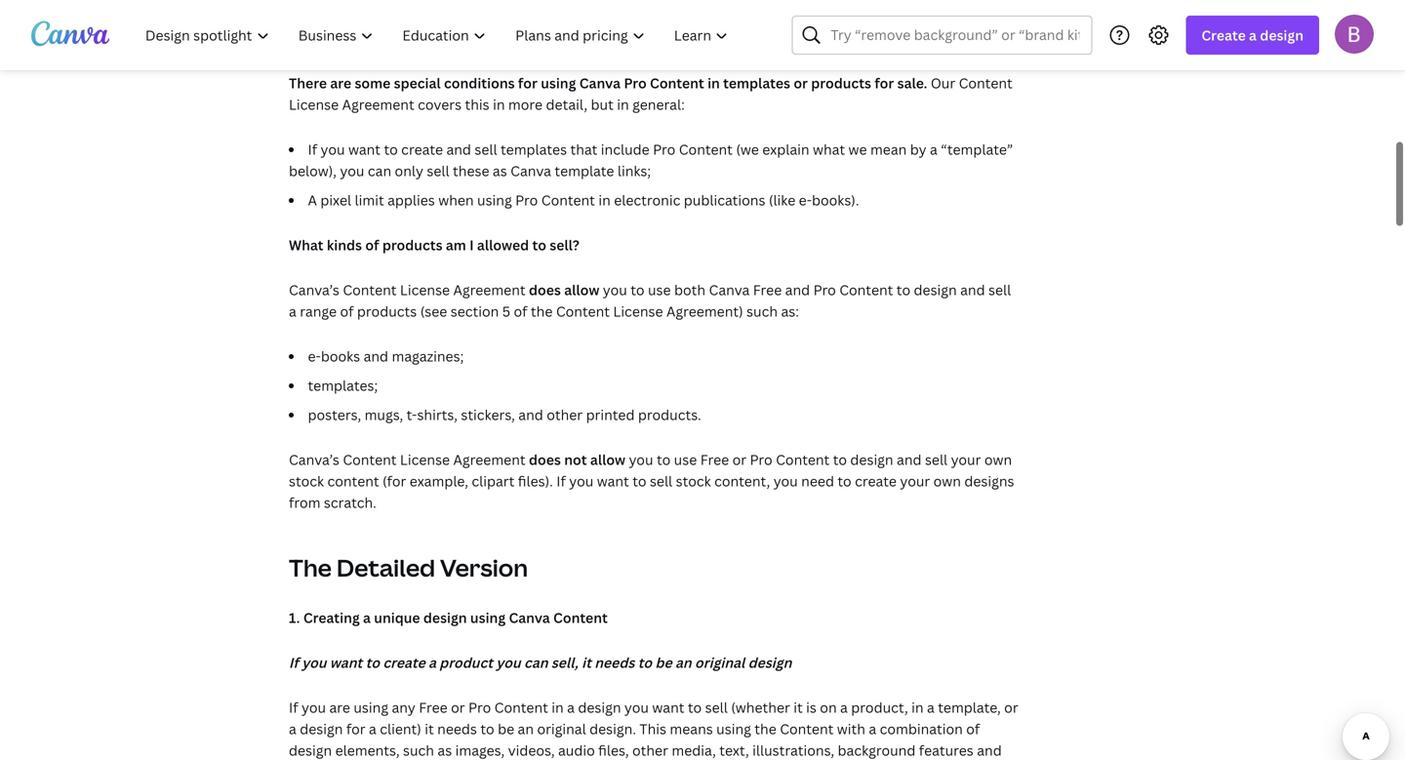 Task type: describe. For each thing, give the bounding box(es) containing it.
a inside create a design dropdown button
[[1249, 26, 1257, 44]]

special
[[394, 74, 441, 92]]

version
[[440, 552, 528, 584]]

bob builder image
[[1335, 14, 1374, 53]]

combination
[[880, 720, 963, 738]]

you right product
[[496, 653, 521, 672]]

you to use free or pro content to design and sell your own stock content (for example, clipart files). if you want to sell stock content, you need to create your own designs from scratch.
[[289, 450, 1015, 512]]

of inside if you are using any free or pro content in a design you want to sell (whether it is on a product, in a template, or a design for a client) it needs to be an original design. this means using the content with a combination of design elements, such as images, videos, audio files, other media, text, illustrations, background features a
[[966, 720, 980, 738]]

0 vertical spatial it
[[582, 653, 591, 672]]

product
[[439, 653, 493, 672]]

both
[[674, 281, 706, 299]]

you left the any
[[302, 698, 326, 717]]

you up this
[[625, 698, 649, 717]]

canva up but
[[579, 74, 621, 92]]

applies
[[388, 191, 435, 209]]

general:
[[633, 95, 685, 114]]

pixel
[[320, 191, 351, 209]]

template
[[555, 162, 614, 180]]

you down products.
[[629, 450, 653, 469]]

1. creating a unique design using canva content
[[289, 609, 608, 627]]

magazines;
[[392, 347, 464, 366]]

1 vertical spatial your
[[900, 472, 930, 490]]

books).
[[812, 191, 859, 209]]

on
[[820, 698, 837, 717]]

of right the kinds
[[365, 236, 379, 254]]

(for
[[383, 472, 406, 490]]

for inside if you are using any free or pro content in a design you want to sell (whether it is on a product, in a template, or a design for a client) it needs to be an original design. this means using the content with a combination of design elements, such as images, videos, audio files, other media, text, illustrations, background features a
[[346, 720, 366, 738]]

does for does not allow
[[529, 450, 561, 469]]

content down the kinds
[[343, 281, 397, 299]]

a
[[308, 191, 317, 209]]

using left the any
[[354, 698, 388, 717]]

but
[[591, 95, 614, 114]]

1 horizontal spatial needs
[[595, 653, 635, 672]]

only
[[395, 162, 424, 180]]

the
[[289, 552, 332, 584]]

if for and
[[308, 140, 317, 159]]

detailed
[[337, 552, 435, 584]]

as inside if you are using any free or pro content in a design you want to sell (whether it is on a product, in a template, or a design for a client) it needs to be an original design. this means using the content with a combination of design elements, such as images, videos, audio files, other media, text, illustrations, background features a
[[438, 741, 452, 760]]

free inside "you to use free or pro content to design and sell your own stock content (for example, clipart files). if you want to sell stock content, you need to create your own designs from scratch."
[[700, 450, 729, 469]]

content inside "you to use free or pro content to design and sell your own stock content (for example, clipart files). if you want to sell stock content, you need to create your own designs from scratch."
[[776, 450, 830, 469]]

you to use both canva free and pro content to design and sell a range of products (see section 5 of the content license agreement) such as:
[[289, 281, 1011, 321]]

of right 5
[[514, 302, 528, 321]]

want inside if you are using any free or pro content in a design you want to sell (whether it is on a product, in a template, or a design for a client) it needs to be an original design. this means using the content with a combination of design elements, such as images, videos, audio files, other media, text, illustrations, background features a
[[652, 698, 685, 717]]

1 horizontal spatial own
[[985, 450, 1012, 469]]

pro inside "you to use free or pro content to design and sell your own stock content (for example, clipart files). if you want to sell stock content, you need to create your own designs from scratch."
[[750, 450, 773, 469]]

not
[[564, 450, 587, 469]]

original inside if you are using any free or pro content in a design you want to sell (whether it is on a product, in a template, or a design for a client) it needs to be an original design. this means using the content with a combination of design elements, such as images, videos, audio files, other media, text, illustrations, background features a
[[537, 720, 586, 738]]

from
[[289, 493, 321, 512]]

we
[[849, 140, 867, 159]]

using down these
[[477, 191, 512, 209]]

am
[[446, 236, 466, 254]]

you down "not"
[[569, 472, 594, 490]]

e-books and magazines;
[[308, 347, 464, 366]]

5
[[502, 302, 510, 321]]

posters,
[[308, 406, 361, 424]]

mean
[[871, 140, 907, 159]]

canva inside you to use both canva free and pro content to design and sell a range of products (see section 5 of the content license agreement) such as:
[[709, 281, 750, 299]]

or up the explain
[[794, 74, 808, 92]]

the inside if you are using any free or pro content in a design you want to sell (whether it is on a product, in a template, or a design for a client) it needs to be an original design. this means using the content with a combination of design elements, such as images, videos, audio files, other media, text, illustrations, background features a
[[755, 720, 777, 738]]

content down sell?
[[556, 302, 610, 321]]

1.
[[289, 609, 300, 627]]

need
[[801, 472, 834, 490]]

below),
[[289, 162, 337, 180]]

using up product
[[470, 609, 506, 627]]

create
[[1202, 26, 1246, 44]]

create a design button
[[1186, 16, 1320, 55]]

covers
[[418, 95, 462, 114]]

this
[[640, 720, 667, 738]]

and inside if you want to create and sell templates that include pro content (we explain what we mean by a "template" below), you can only sell these as canva template links;
[[446, 140, 471, 159]]

this
[[465, 95, 490, 114]]

content up "content"
[[343, 450, 397, 469]]

illustrations,
[[753, 741, 835, 760]]

license for canva's content license agreement does not allow
[[400, 450, 450, 469]]

our content license agreement covers this in more detail, but in general:
[[289, 74, 1013, 114]]

the inside you to use both canva free and pro content to design and sell a range of products (see section 5 of the content license agreement) such as:
[[531, 302, 553, 321]]

our
[[931, 74, 956, 92]]

by
[[910, 140, 927, 159]]

example,
[[410, 472, 468, 490]]

these
[[453, 162, 489, 180]]

want inside "you to use free or pro content to design and sell your own stock content (for example, clipart files). if you want to sell stock content, you need to create your own designs from scratch."
[[597, 472, 629, 490]]

clipart
[[472, 472, 515, 490]]

design.
[[590, 720, 636, 738]]

limit
[[355, 191, 384, 209]]

0 vertical spatial an
[[675, 653, 692, 672]]

(see
[[420, 302, 447, 321]]

a pixel limit applies when using pro content in electronic publications (like e-books).
[[308, 191, 859, 209]]

use for agreement)
[[648, 281, 671, 299]]

pro inside you to use both canva free and pro content to design and sell a range of products (see section 5 of the content license agreement) such as:
[[814, 281, 836, 299]]

if you want to create a product you can sell, it needs to be an original design
[[289, 653, 792, 672]]

canva's for range
[[289, 281, 340, 299]]

with
[[837, 720, 866, 738]]

pro up the allowed
[[515, 191, 538, 209]]

content up videos,
[[495, 698, 548, 717]]

books
[[321, 347, 360, 366]]

you down creating
[[302, 653, 327, 672]]

content down books).
[[840, 281, 893, 299]]

templates;
[[308, 376, 378, 395]]

text,
[[720, 741, 749, 760]]

free for in
[[419, 698, 448, 717]]

when
[[438, 191, 474, 209]]

include
[[601, 140, 650, 159]]

1 vertical spatial own
[[934, 472, 961, 490]]

content,
[[715, 472, 770, 490]]

2 horizontal spatial for
[[875, 74, 894, 92]]

designs
[[965, 472, 1015, 490]]

if for a
[[289, 653, 299, 672]]

Try "remove background" or "brand kit" search field
[[831, 17, 1080, 54]]

elements,
[[335, 741, 400, 760]]

what
[[289, 236, 324, 254]]

canva's content license agreement does allow
[[289, 281, 600, 299]]

electronic
[[614, 191, 681, 209]]

client)
[[380, 720, 421, 738]]

if for free
[[289, 698, 298, 717]]

content
[[327, 472, 379, 490]]

1 horizontal spatial original
[[695, 653, 745, 672]]

as:
[[781, 302, 799, 321]]

be inside if you are using any free or pro content in a design you want to sell (whether it is on a product, in a template, or a design for a client) it needs to be an original design. this means using the content with a combination of design elements, such as images, videos, audio files, other media, text, illustrations, background features a
[[498, 720, 514, 738]]

you up pixel
[[340, 162, 364, 180]]

if you are using any free or pro content in a design you want to sell (whether it is on a product, in a template, or a design for a client) it needs to be an original design. this means using the content with a combination of design elements, such as images, videos, audio files, other media, text, illustrations, background features a
[[289, 698, 1019, 760]]

canva's content license agreement does not allow
[[289, 450, 626, 469]]

creating
[[303, 609, 360, 627]]

or right template,
[[1004, 698, 1019, 717]]

1 vertical spatial products
[[382, 236, 443, 254]]

if inside "you to use free or pro content to design and sell your own stock content (for example, clipart files). if you want to sell stock content, you need to create your own designs from scratch."
[[557, 472, 566, 490]]

want down creating
[[330, 653, 362, 672]]

license for our content license agreement covers this in more detail, but in general:
[[289, 95, 339, 114]]

audio
[[558, 741, 595, 760]]

0 vertical spatial be
[[655, 653, 672, 672]]

range
[[300, 302, 337, 321]]

create a design
[[1202, 26, 1304, 44]]

links;
[[618, 162, 651, 180]]

kinds
[[327, 236, 362, 254]]



Task type: locate. For each thing, give the bounding box(es) containing it.
0 vertical spatial e-
[[799, 191, 812, 209]]

your up designs
[[951, 450, 981, 469]]

for up more
[[518, 74, 538, 92]]

original up audio
[[537, 720, 586, 738]]

if
[[308, 140, 317, 159], [557, 472, 566, 490], [289, 653, 299, 672], [289, 698, 298, 717]]

want up this
[[652, 698, 685, 717]]

other left printed
[[547, 406, 583, 424]]

use
[[648, 281, 671, 299], [674, 450, 697, 469]]

and
[[446, 140, 471, 159], [785, 281, 810, 299], [960, 281, 985, 299], [364, 347, 388, 366], [519, 406, 543, 424], [897, 450, 922, 469]]

to inside if you want to create and sell templates that include pro content (we explain what we mean by a "template" below), you can only sell these as canva template links;
[[384, 140, 398, 159]]

e- up templates;
[[308, 347, 321, 366]]

images,
[[455, 741, 505, 760]]

agreement for allow
[[453, 281, 526, 299]]

products up e-books and magazines;
[[357, 302, 417, 321]]

pro inside if you want to create and sell templates that include pro content (we explain what we mean by a "template" below), you can only sell these as canva template links;
[[653, 140, 676, 159]]

content up general: in the left of the page
[[650, 74, 704, 92]]

want down printed
[[597, 472, 629, 490]]

0 horizontal spatial e-
[[308, 347, 321, 366]]

posters, mugs, t-shirts, stickers, and other printed products.
[[308, 406, 701, 424]]

license up example,
[[400, 450, 450, 469]]

2 vertical spatial products
[[357, 302, 417, 321]]

content inside our content license agreement covers this in more detail, but in general:
[[959, 74, 1013, 92]]

it left is
[[794, 698, 803, 717]]

as left images,
[[438, 741, 452, 760]]

canva's up range
[[289, 281, 340, 299]]

1 vertical spatial canva's
[[289, 450, 340, 469]]

an
[[675, 653, 692, 672], [518, 720, 534, 738]]

design inside "you to use free or pro content to design and sell your own stock content (for example, clipart files). if you want to sell stock content, you need to create your own designs from scratch."
[[851, 450, 894, 469]]

does
[[529, 281, 561, 299], [529, 450, 561, 469]]

be
[[655, 653, 672, 672], [498, 720, 514, 738]]

0 horizontal spatial templates
[[501, 140, 567, 159]]

1 horizontal spatial your
[[951, 450, 981, 469]]

using
[[541, 74, 576, 92], [477, 191, 512, 209], [470, 609, 506, 627], [354, 698, 388, 717], [717, 720, 751, 738]]

product,
[[851, 698, 908, 717]]

can left the only
[[368, 162, 392, 180]]

0 vertical spatial your
[[951, 450, 981, 469]]

of
[[365, 236, 379, 254], [340, 302, 354, 321], [514, 302, 528, 321], [966, 720, 980, 738]]

sell inside if you are using any free or pro content in a design you want to sell (whether it is on a product, in a template, or a design for a client) it needs to be an original design. this means using the content with a combination of design elements, such as images, videos, audio files, other media, text, illustrations, background features a
[[705, 698, 728, 717]]

for left sale.
[[875, 74, 894, 92]]

agreement inside our content license agreement covers this in more detail, but in general:
[[342, 95, 414, 114]]

a inside if you want to create and sell templates that include pro content (we explain what we mean by a "template" below), you can only sell these as canva template links;
[[930, 140, 938, 159]]

0 vertical spatial allow
[[564, 281, 600, 299]]

1 vertical spatial templates
[[501, 140, 567, 159]]

license left agreement) on the top
[[613, 302, 663, 321]]

t-
[[407, 406, 417, 424]]

1 canva's from the top
[[289, 281, 340, 299]]

agreement)
[[667, 302, 743, 321]]

own up designs
[[985, 450, 1012, 469]]

unique
[[374, 609, 420, 627]]

0 horizontal spatial such
[[403, 741, 434, 760]]

1 vertical spatial be
[[498, 720, 514, 738]]

1 vertical spatial agreement
[[453, 281, 526, 299]]

you inside you to use both canva free and pro content to design and sell a range of products (see section 5 of the content license agreement) such as:
[[603, 281, 627, 299]]

content up sell,
[[553, 609, 608, 627]]

license down there
[[289, 95, 339, 114]]

1 horizontal spatial other
[[632, 741, 668, 760]]

1 vertical spatial other
[[632, 741, 668, 760]]

create right need
[[855, 472, 897, 490]]

1 horizontal spatial templates
[[723, 74, 791, 92]]

allow right "not"
[[590, 450, 626, 469]]

pro right include
[[653, 140, 676, 159]]

stock left content,
[[676, 472, 711, 490]]

as right these
[[493, 162, 507, 180]]

other inside if you are using any free or pro content in a design you want to sell (whether it is on a product, in a template, or a design for a client) it needs to be an original design. this means using the content with a combination of design elements, such as images, videos, audio files, other media, text, illustrations, background features a
[[632, 741, 668, 760]]

0 vertical spatial the
[[531, 302, 553, 321]]

license
[[289, 95, 339, 114], [400, 281, 450, 299], [613, 302, 663, 321], [400, 450, 450, 469]]

1 horizontal spatial be
[[655, 653, 672, 672]]

templates inside if you want to create and sell templates that include pro content (we explain what we mean by a "template" below), you can only sell these as canva template links;
[[501, 140, 567, 159]]

0 horizontal spatial own
[[934, 472, 961, 490]]

what
[[813, 140, 845, 159]]

create for if you want to create a product you can sell, it needs to be an original design
[[383, 653, 425, 672]]

0 vertical spatial products
[[811, 74, 872, 92]]

canva up agreement) on the top
[[709, 281, 750, 299]]

top level navigation element
[[133, 16, 745, 55]]

sell,
[[551, 653, 579, 672]]

(whether
[[731, 698, 790, 717]]

2 stock from the left
[[676, 472, 711, 490]]

free right the any
[[419, 698, 448, 717]]

1 horizontal spatial it
[[582, 653, 591, 672]]

0 vertical spatial are
[[330, 74, 351, 92]]

0 vertical spatial free
[[753, 281, 782, 299]]

license inside you to use both canva free and pro content to design and sell a range of products (see section 5 of the content license agreement) such as:
[[613, 302, 663, 321]]

scratch.
[[324, 493, 377, 512]]

of down template,
[[966, 720, 980, 738]]

a inside you to use both canva free and pro content to design and sell a range of products (see section 5 of the content license agreement) such as:
[[289, 302, 297, 321]]

an up videos,
[[518, 720, 534, 738]]

content
[[650, 74, 704, 92], [959, 74, 1013, 92], [679, 140, 733, 159], [541, 191, 595, 209], [343, 281, 397, 299], [840, 281, 893, 299], [556, 302, 610, 321], [343, 450, 397, 469], [776, 450, 830, 469], [553, 609, 608, 627], [495, 698, 548, 717], [780, 720, 834, 738]]

canva's
[[289, 281, 340, 299], [289, 450, 340, 469]]

canva inside if you want to create and sell templates that include pro content (we explain what we mean by a "template" below), you can only sell these as canva template links;
[[511, 162, 551, 180]]

such left as:
[[747, 302, 778, 321]]

canva up the if you want to create a product you can sell, it needs to be an original design
[[509, 609, 550, 627]]

want up limit
[[348, 140, 381, 159]]

0 vertical spatial does
[[529, 281, 561, 299]]

can inside if you want to create and sell templates that include pro content (we explain what we mean by a "template" below), you can only sell these as canva template links;
[[368, 162, 392, 180]]

your left designs
[[900, 472, 930, 490]]

stickers,
[[461, 406, 515, 424]]

needs
[[595, 653, 635, 672], [437, 720, 477, 738]]

or down product
[[451, 698, 465, 717]]

1 horizontal spatial can
[[524, 653, 548, 672]]

the detailed version
[[289, 552, 528, 584]]

agreement up section
[[453, 281, 526, 299]]

if inside if you are using any free or pro content in a design you want to sell (whether it is on a product, in a template, or a design for a client) it needs to be an original design. this means using the content with a combination of design elements, such as images, videos, audio files, other media, text, illustrations, background features a
[[289, 698, 298, 717]]

license up "(see"
[[400, 281, 450, 299]]

what kinds of products am i allowed to sell?
[[289, 236, 580, 254]]

create inside "you to use free or pro content to design and sell your own stock content (for example, clipart files). if you want to sell stock content, you need to create your own designs from scratch."
[[855, 472, 897, 490]]

canva's for content
[[289, 450, 340, 469]]

1 vertical spatial such
[[403, 741, 434, 760]]

in
[[708, 74, 720, 92], [493, 95, 505, 114], [617, 95, 629, 114], [599, 191, 611, 209], [552, 698, 564, 717], [912, 698, 924, 717]]

allowed
[[477, 236, 529, 254]]

0 horizontal spatial be
[[498, 720, 514, 738]]

products left the am
[[382, 236, 443, 254]]

features
[[919, 741, 974, 760]]

to
[[384, 140, 398, 159], [532, 236, 547, 254], [631, 281, 645, 299], [897, 281, 911, 299], [657, 450, 671, 469], [833, 450, 847, 469], [633, 472, 647, 490], [838, 472, 852, 490], [366, 653, 380, 672], [638, 653, 652, 672], [688, 698, 702, 717], [481, 720, 494, 738]]

be up this
[[655, 653, 672, 672]]

0 vertical spatial can
[[368, 162, 392, 180]]

are left some
[[330, 74, 351, 92]]

0 vertical spatial other
[[547, 406, 583, 424]]

using up text,
[[717, 720, 751, 738]]

canva left template
[[511, 162, 551, 180]]

there are some special conditions for using canva pro content in templates or products for sale.
[[289, 74, 931, 92]]

it right the client) at bottom left
[[425, 720, 434, 738]]

using up detail,
[[541, 74, 576, 92]]

0 vertical spatial needs
[[595, 653, 635, 672]]

or up content,
[[733, 450, 747, 469]]

or
[[794, 74, 808, 92], [733, 450, 747, 469], [451, 698, 465, 717], [1004, 698, 1019, 717]]

1 horizontal spatial the
[[755, 720, 777, 738]]

design inside you to use both canva free and pro content to design and sell a range of products (see section 5 of the content license agreement) such as:
[[914, 281, 957, 299]]

free
[[753, 281, 782, 299], [700, 450, 729, 469], [419, 698, 448, 717]]

you left need
[[774, 472, 798, 490]]

can left sell,
[[524, 653, 548, 672]]

free up as:
[[753, 281, 782, 299]]

of right range
[[340, 302, 354, 321]]

want inside if you want to create and sell templates that include pro content (we explain what we mean by a "template" below), you can only sell these as canva template links;
[[348, 140, 381, 159]]

or inside "you to use free or pro content to design and sell your own stock content (for example, clipart files). if you want to sell stock content, you need to create your own designs from scratch."
[[733, 450, 747, 469]]

1 vertical spatial can
[[524, 653, 548, 672]]

0 vertical spatial such
[[747, 302, 778, 321]]

the down (whether
[[755, 720, 777, 738]]

free up content,
[[700, 450, 729, 469]]

0 horizontal spatial stock
[[289, 472, 324, 490]]

1 vertical spatial needs
[[437, 720, 477, 738]]

can
[[368, 162, 392, 180], [524, 653, 548, 672]]

0 vertical spatial as
[[493, 162, 507, 180]]

an inside if you are using any free or pro content in a design you want to sell (whether it is on a product, in a template, or a design for a client) it needs to be an original design. this means using the content with a combination of design elements, such as images, videos, audio files, other media, text, illustrations, background features a
[[518, 720, 534, 738]]

1 horizontal spatial an
[[675, 653, 692, 672]]

0 horizontal spatial other
[[547, 406, 583, 424]]

1 stock from the left
[[289, 472, 324, 490]]

content down is
[[780, 720, 834, 738]]

products up the what
[[811, 74, 872, 92]]

1 horizontal spatial stock
[[676, 472, 711, 490]]

1 horizontal spatial use
[[674, 450, 697, 469]]

1 vertical spatial does
[[529, 450, 561, 469]]

more
[[508, 95, 543, 114]]

needs inside if you are using any free or pro content in a design you want to sell (whether it is on a product, in a template, or a design for a client) it needs to be an original design. this means using the content with a combination of design elements, such as images, videos, audio files, other media, text, illustrations, background features a
[[437, 720, 477, 738]]

2 vertical spatial create
[[383, 653, 425, 672]]

content up need
[[776, 450, 830, 469]]

videos,
[[508, 741, 555, 760]]

use down products.
[[674, 450, 697, 469]]

be up videos,
[[498, 720, 514, 738]]

"template"
[[941, 140, 1013, 159]]

stock up the from
[[289, 472, 324, 490]]

original up (whether
[[695, 653, 745, 672]]

0 vertical spatial agreement
[[342, 95, 414, 114]]

create up the only
[[401, 140, 443, 159]]

0 vertical spatial own
[[985, 450, 1012, 469]]

0 vertical spatial use
[[648, 281, 671, 299]]

0 horizontal spatial your
[[900, 472, 930, 490]]

allow
[[564, 281, 600, 299], [590, 450, 626, 469]]

use inside "you to use free or pro content to design and sell your own stock content (for example, clipart files). if you want to sell stock content, you need to create your own designs from scratch."
[[674, 450, 697, 469]]

other down this
[[632, 741, 668, 760]]

create up the any
[[383, 653, 425, 672]]

0 horizontal spatial use
[[648, 281, 671, 299]]

e- right (like
[[799, 191, 812, 209]]

if you want to create and sell templates that include pro content (we explain what we mean by a "template" below), you can only sell these as canva template links;
[[289, 140, 1013, 180]]

if inside if you want to create and sell templates that include pro content (we explain what we mean by a "template" below), you can only sell these as canva template links;
[[308, 140, 317, 159]]

are inside if you are using any free or pro content in a design you want to sell (whether it is on a product, in a template, or a design for a client) it needs to be an original design. this means using the content with a combination of design elements, such as images, videos, audio files, other media, text, illustrations, background features a
[[329, 698, 350, 717]]

such down the client) at bottom left
[[403, 741, 434, 760]]

want
[[348, 140, 381, 159], [597, 472, 629, 490], [330, 653, 362, 672], [652, 698, 685, 717]]

agreement up clipart
[[453, 450, 526, 469]]

1 vertical spatial it
[[794, 698, 803, 717]]

0 horizontal spatial needs
[[437, 720, 477, 738]]

1 does from the top
[[529, 281, 561, 299]]

that
[[570, 140, 598, 159]]

2 vertical spatial it
[[425, 720, 434, 738]]

0 horizontal spatial free
[[419, 698, 448, 717]]

template,
[[938, 698, 1001, 717]]

does for does allow
[[529, 281, 561, 299]]

such inside you to use both canva free and pro content to design and sell a range of products (see section 5 of the content license agreement) such as:
[[747, 302, 778, 321]]

0 horizontal spatial an
[[518, 720, 534, 738]]

pro up images,
[[469, 698, 491, 717]]

original
[[695, 653, 745, 672], [537, 720, 586, 738]]

products.
[[638, 406, 701, 424]]

printed
[[586, 406, 635, 424]]

content right our
[[959, 74, 1013, 92]]

design inside dropdown button
[[1260, 26, 1304, 44]]

free for to
[[753, 281, 782, 299]]

0 horizontal spatial original
[[537, 720, 586, 738]]

needs right sell,
[[595, 653, 635, 672]]

background
[[838, 741, 916, 760]]

products inside you to use both canva free and pro content to design and sell a range of products (see section 5 of the content license agreement) such as:
[[357, 302, 417, 321]]

0 vertical spatial canva's
[[289, 281, 340, 299]]

use for stock
[[674, 450, 697, 469]]

1 vertical spatial e-
[[308, 347, 321, 366]]

does down sell?
[[529, 281, 561, 299]]

pro inside if you are using any free or pro content in a design you want to sell (whether it is on a product, in a template, or a design for a client) it needs to be an original design. this means using the content with a combination of design elements, such as images, videos, audio files, other media, text, illustrations, background features a
[[469, 698, 491, 717]]

2 vertical spatial free
[[419, 698, 448, 717]]

sell inside you to use both canva free and pro content to design and sell a range of products (see section 5 of the content license agreement) such as:
[[989, 281, 1011, 299]]

agreement for this
[[342, 95, 414, 114]]

agreement for not
[[453, 450, 526, 469]]

are up elements,
[[329, 698, 350, 717]]

needs up images,
[[437, 720, 477, 738]]

files,
[[598, 741, 629, 760]]

it right sell,
[[582, 653, 591, 672]]

templates up (we
[[723, 74, 791, 92]]

pro up content,
[[750, 450, 773, 469]]

2 canva's from the top
[[289, 450, 340, 469]]

1 horizontal spatial such
[[747, 302, 778, 321]]

create inside if you want to create and sell templates that include pro content (we explain what we mean by a "template" below), you can only sell these as canva template links;
[[401, 140, 443, 159]]

0 horizontal spatial the
[[531, 302, 553, 321]]

sale.
[[898, 74, 928, 92]]

and inside "you to use free or pro content to design and sell your own stock content (for example, clipart files). if you want to sell stock content, you need to create your own designs from scratch."
[[897, 450, 922, 469]]

0 horizontal spatial as
[[438, 741, 452, 760]]

own
[[985, 450, 1012, 469], [934, 472, 961, 490]]

1 vertical spatial an
[[518, 720, 534, 738]]

1 vertical spatial are
[[329, 698, 350, 717]]

detail,
[[546, 95, 588, 114]]

1 horizontal spatial for
[[518, 74, 538, 92]]

pro up general: in the left of the page
[[624, 74, 647, 92]]

pro
[[624, 74, 647, 92], [653, 140, 676, 159], [515, 191, 538, 209], [814, 281, 836, 299], [750, 450, 773, 469], [469, 698, 491, 717]]

free inside if you are using any free or pro content in a design you want to sell (whether it is on a product, in a template, or a design for a client) it needs to be an original design. this means using the content with a combination of design elements, such as images, videos, audio files, other media, text, illustrations, background features a
[[419, 698, 448, 717]]

mugs,
[[365, 406, 403, 424]]

a
[[1249, 26, 1257, 44], [930, 140, 938, 159], [289, 302, 297, 321], [363, 609, 371, 627], [429, 653, 436, 672], [567, 698, 575, 717], [840, 698, 848, 717], [927, 698, 935, 717], [289, 720, 297, 738], [369, 720, 377, 738], [869, 720, 877, 738]]

2 horizontal spatial free
[[753, 281, 782, 299]]

use inside you to use both canva free and pro content to design and sell a range of products (see section 5 of the content license agreement) such as:
[[648, 281, 671, 299]]

content down template
[[541, 191, 595, 209]]

templates down more
[[501, 140, 567, 159]]

1 vertical spatial original
[[537, 720, 586, 738]]

such
[[747, 302, 778, 321], [403, 741, 434, 760]]

there
[[289, 74, 327, 92]]

2 does from the top
[[529, 450, 561, 469]]

1 vertical spatial allow
[[590, 450, 626, 469]]

you left the both
[[603, 281, 627, 299]]

such inside if you are using any free or pro content in a design you want to sell (whether it is on a product, in a template, or a design for a client) it needs to be an original design. this means using the content with a combination of design elements, such as images, videos, audio files, other media, text, illustrations, background features a
[[403, 741, 434, 760]]

the
[[531, 302, 553, 321], [755, 720, 777, 738]]

free inside you to use both canva free and pro content to design and sell a range of products (see section 5 of the content license agreement) such as:
[[753, 281, 782, 299]]

(like
[[769, 191, 796, 209]]

license for canva's content license agreement does allow
[[400, 281, 450, 299]]

1 horizontal spatial as
[[493, 162, 507, 180]]

1 horizontal spatial free
[[700, 450, 729, 469]]

2 vertical spatial agreement
[[453, 450, 526, 469]]

section
[[451, 302, 499, 321]]

0 vertical spatial create
[[401, 140, 443, 159]]

0 vertical spatial original
[[695, 653, 745, 672]]

means
[[670, 720, 713, 738]]

sell
[[475, 140, 497, 159], [427, 162, 450, 180], [989, 281, 1011, 299], [925, 450, 948, 469], [650, 472, 673, 490], [705, 698, 728, 717]]

canva's up the from
[[289, 450, 340, 469]]

conditions
[[444, 74, 515, 92]]

0 horizontal spatial can
[[368, 162, 392, 180]]

you up below),
[[321, 140, 345, 159]]

1 vertical spatial create
[[855, 472, 897, 490]]

content left (we
[[679, 140, 733, 159]]

i
[[470, 236, 474, 254]]

as inside if you want to create and sell templates that include pro content (we explain what we mean by a "template" below), you can only sell these as canva template links;
[[493, 162, 507, 180]]

does up files).
[[529, 450, 561, 469]]

0 horizontal spatial it
[[425, 720, 434, 738]]

0 vertical spatial templates
[[723, 74, 791, 92]]

license inside our content license agreement covers this in more detail, but in general:
[[289, 95, 339, 114]]

1 vertical spatial the
[[755, 720, 777, 738]]

1 vertical spatial use
[[674, 450, 697, 469]]

an up means
[[675, 653, 692, 672]]

0 horizontal spatial for
[[346, 720, 366, 738]]

explain
[[763, 140, 810, 159]]

publications
[[684, 191, 766, 209]]

2 horizontal spatial it
[[794, 698, 803, 717]]

is
[[806, 698, 817, 717]]

1 vertical spatial as
[[438, 741, 452, 760]]

the right 5
[[531, 302, 553, 321]]

it
[[582, 653, 591, 672], [794, 698, 803, 717], [425, 720, 434, 738]]

1 vertical spatial free
[[700, 450, 729, 469]]

1 horizontal spatial e-
[[799, 191, 812, 209]]

create for if you want to create and sell templates that include pro content (we explain what we mean by a "template" below), you can only sell these as canva template links;
[[401, 140, 443, 159]]

pro down books).
[[814, 281, 836, 299]]

content inside if you want to create and sell templates that include pro content (we explain what we mean by a "template" below), you can only sell these as canva template links;
[[679, 140, 733, 159]]



Task type: vqa. For each thing, say whether or not it's contained in the screenshot.
the Open Chat image
no



